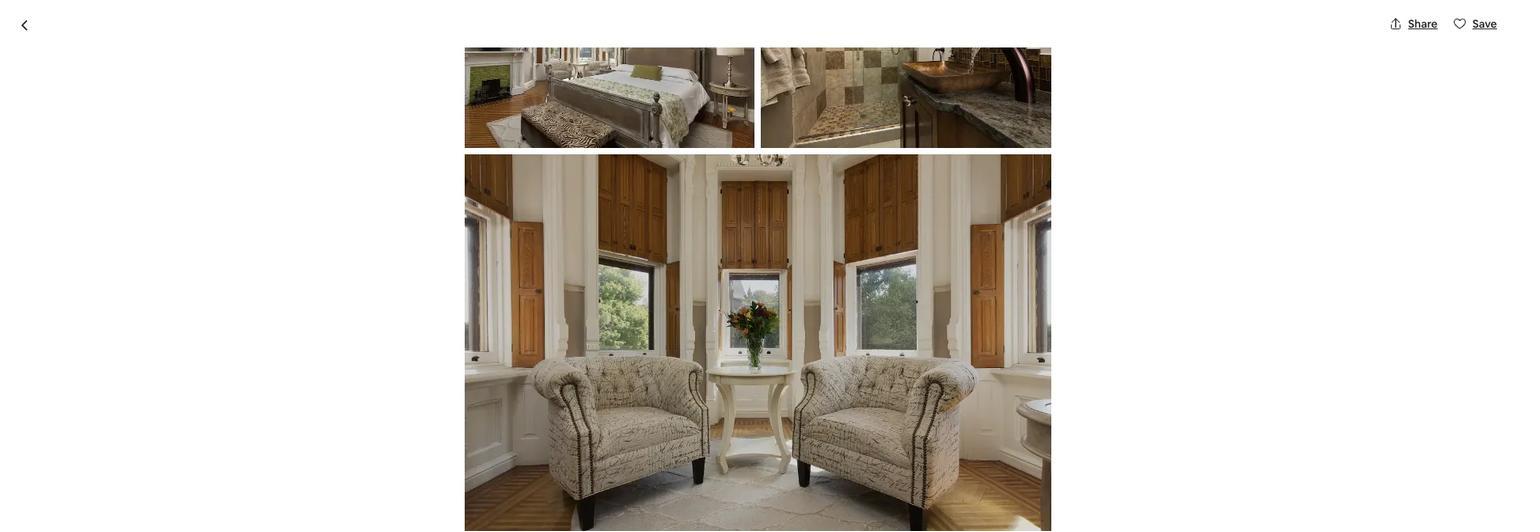 Task type: locate. For each thing, give the bounding box(es) containing it.
room left in
[[315, 461, 363, 484]]

0 horizontal spatial room
[[315, 461, 363, 484]]

listing image 4 image
[[465, 155, 1052, 531], [465, 155, 1052, 531]]

home
[[775, 530, 805, 531]]

pennsylvania,
[[563, 115, 633, 129]]

others
[[760, 515, 794, 530]]

bellefonte,
[[505, 115, 561, 129]]

room
[[426, 81, 482, 108], [315, 461, 363, 484]]

room up superhost
[[426, 81, 482, 108]]

belle fonte room - reynolds mansion image 4 image
[[986, 150, 1202, 285]]

1 horizontal spatial room
[[426, 81, 482, 108]]

·
[[495, 115, 498, 131]]

hosted
[[551, 461, 609, 484]]

breakfast
[[469, 461, 548, 484]]

or
[[747, 515, 758, 530]]

a
[[385, 461, 394, 484]]

by
[[613, 461, 633, 484]]

belle fonte room - reynolds mansion image 1 image
[[315, 150, 758, 419]]

listing image 2 image
[[465, 0, 755, 148], [465, 0, 755, 148]]

0 vertical spatial room
[[426, 81, 482, 108]]

dialog containing share
[[0, 0, 1517, 531]]

reynolds
[[499, 81, 587, 108]]

share button
[[1383, 10, 1445, 37]]

1 vertical spatial room
[[315, 461, 363, 484]]

in
[[367, 461, 381, 484]]

dialog
[[0, 0, 1517, 531]]

patricia image
[[801, 457, 832, 488], [801, 457, 832, 488]]

superhost
[[437, 115, 489, 129]]

$179 night
[[926, 464, 998, 486]]

belle
[[315, 81, 361, 108]]

listing image 3 image
[[761, 0, 1052, 148], [761, 0, 1052, 148]]

mansion
[[591, 81, 671, 108]]

night
[[967, 469, 998, 485]]

host
[[720, 515, 745, 530]]



Task type: describe. For each thing, give the bounding box(es) containing it.
states
[[673, 115, 706, 129]]

-
[[487, 81, 494, 108]]

belle fonte room - reynolds mansion image 5 image
[[986, 291, 1202, 419]]

belle fonte room - reynolds mansion image 2 image
[[765, 150, 980, 285]]

may
[[720, 530, 742, 531]]

save
[[1473, 17, 1498, 31]]

share
[[744, 530, 773, 531]]

belle fonte room - reynolds mansion superhost · bellefonte, pennsylvania, united states
[[315, 81, 706, 131]]

bed
[[398, 461, 430, 484]]

fonte
[[366, 81, 421, 108]]

share
[[1409, 17, 1438, 31]]

room inside belle fonte room - reynolds mansion superhost · bellefonte, pennsylvania, united states
[[426, 81, 482, 108]]

host or others may share home
[[720, 515, 805, 531]]

bellefonte, pennsylvania, united states button
[[505, 112, 706, 131]]

$179
[[926, 464, 964, 486]]

room in a bed and breakfast hosted by patricia
[[315, 461, 698, 484]]

patricia
[[637, 461, 698, 484]]

belle fonte room - reynolds mansion image 3 image
[[765, 291, 980, 419]]

united
[[636, 115, 671, 129]]

and
[[434, 461, 465, 484]]

save button
[[1448, 10, 1504, 37]]

patricia is a superhost. image
[[823, 477, 835, 490]]

Start your search search field
[[640, 13, 877, 51]]



Task type: vqa. For each thing, say whether or not it's contained in the screenshot.
Listing image 3
yes



